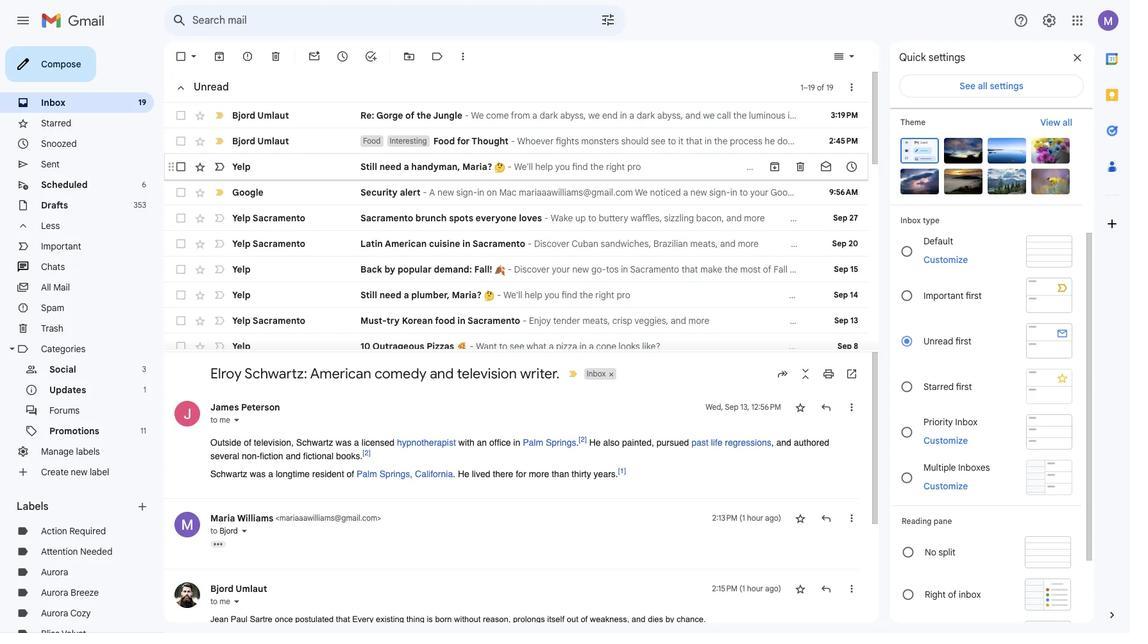 Task type: locate. For each thing, give the bounding box(es) containing it.
0 vertical spatial unread
[[194, 81, 229, 94]]

- we'll help you find the right pro ͏ ͏ ͏ ͏ ͏ ͏ ͏ ͏ ͏ ͏ ͏ ͏ ͏ ͏ ͏ ͏ ͏ ͏ ͏ ͏ ͏ ͏ ͏ ͏ ͏ ͏ ͏ ͏ ͏ ͏ ͏ ͏ ͏ ͏ ͏ ͏ ͏ ͏ ͏ ͏ ͏ ͏ ͏ ͏ ͏ ͏ ͏ ͏ ͏ ͏ ͏ ͏ ͏ ͏ ͏ ͏ ͏ ͏ ͏ ͏ ͏ ͏ ͏ ͏ ͏ ͏ ͏ ͏ ͏ ͏ ͏ ͏ ͏ ͏ ͏ ͏ ͏ ͏ ͏ ͏ ͏ ͏ up veggies,
[[495, 289, 819, 301]]

0 vertical spatial pro
[[627, 161, 641, 173]]

cone
[[596, 341, 617, 352]]

1 (1 from the top
[[740, 513, 745, 523]]

show details image down james peterson
[[233, 416, 241, 424]]

find up up
[[572, 161, 588, 173]]

settings right see
[[990, 80, 1024, 92]]

0 vertical spatial for
[[457, 135, 470, 147]]

unread down archive image
[[194, 81, 229, 94]]

american inside row
[[385, 238, 427, 250]]

still down back
[[361, 289, 377, 301]]

0 vertical spatial find
[[572, 161, 588, 173]]

yelp
[[232, 161, 251, 173], [232, 212, 251, 224], [232, 238, 251, 250], [232, 264, 251, 275], [232, 289, 251, 301], [232, 315, 251, 327], [232, 341, 251, 352]]

0 vertical spatial show details image
[[233, 416, 241, 424]]

report spam image
[[241, 50, 254, 63]]

first up unread first
[[966, 290, 982, 301]]

2 vertical spatial customize
[[924, 480, 968, 492]]

gmail image
[[41, 8, 111, 33]]

you
[[555, 161, 570, 173], [545, 289, 560, 301]]

sep left 20
[[833, 239, 847, 248]]

hour inside cell
[[747, 584, 763, 593]]

1 vertical spatial he
[[458, 469, 470, 479]]

a inside outside of television, schwartz was a licensed hypnotherapist with an office in palm springs . [2] he also painted, pursued past life regressions
[[354, 437, 359, 448]]

1 vertical spatial me
[[220, 596, 230, 606]]

1 still from the top
[[361, 161, 377, 173]]

[2] link down the licensed
[[363, 449, 371, 457]]

to up jean
[[210, 596, 218, 606]]

0 horizontal spatial new
[[71, 466, 87, 478]]

sent
[[41, 158, 60, 170]]

sacramento brunch spots everyone loves - wake up to buttery waffles, sizzling bacon, and more ͏ ͏ ͏ ͏ ͏ ͏ ͏ ͏ ͏ ͏ ͏ ͏ ͏ ͏ ͏ ͏ ͏ ͏ ͏ ͏ ͏ ͏ ͏ ͏ ͏ ͏ ͏ ͏ ͏ ͏ ͏ ͏ ͏ ͏ ͏ ͏ ͏ ͏ ͏ ͏ ͏ ͏ ͏ ͏ ͏ ͏ ͏ ͏ ͏ ͏ ͏ ͏ ͏ ͏ ͏ ͏ ͏ ͏ ͏ ͏ ͏ ͏ ͏ ͏ ͏ ͏ ͏ ͏ ͏ ͏ ͏ ͏ ͏ ͏
[[361, 212, 935, 224]]

1 vertical spatial all
[[1063, 117, 1073, 128]]

0 vertical spatial (1
[[740, 513, 745, 523]]

customize button down default at the top
[[916, 252, 976, 268]]

sep 27
[[833, 213, 858, 223]]

3 yelp from the top
[[232, 238, 251, 250]]

1 vertical spatial not starred checkbox
[[794, 512, 807, 525]]

a left the plumber,
[[404, 289, 409, 301]]

everyone
[[476, 212, 517, 224]]

customize button for priority inbox
[[916, 433, 976, 448]]

–
[[804, 82, 808, 92]]

4 row from the top
[[164, 180, 869, 205]]

0 horizontal spatial [2] link
[[363, 449, 371, 457]]

reading pane element
[[902, 516, 1071, 526]]

ago) for 2:13 pm (1 hour ago)
[[765, 513, 781, 523]]

sep left 13
[[835, 316, 849, 325]]

was down non-
[[250, 469, 266, 479]]

1 vertical spatial aurora
[[41, 587, 68, 599]]

1 customize from the top
[[924, 254, 968, 266]]

still
[[361, 161, 377, 173], [361, 289, 377, 301]]

trash link
[[41, 323, 63, 334]]

umlaut for -
[[258, 110, 289, 121]]

the
[[417, 110, 432, 121], [590, 161, 604, 173], [725, 264, 738, 275], [580, 289, 593, 301]]

1 to me from the top
[[210, 415, 230, 425]]

spam
[[41, 302, 64, 314]]

0 vertical spatial umlaut
[[258, 110, 289, 121]]

korean
[[402, 315, 433, 327]]

important mainly because you often read messages with this label. switch
[[566, 367, 579, 380]]

2 vertical spatial first
[[956, 381, 972, 392]]

hour inside cell
[[747, 513, 763, 523]]

in right tos
[[621, 264, 628, 275]]

1 vertical spatial still
[[361, 289, 377, 301]]

1 customize button from the top
[[916, 252, 976, 268]]

🤔 image for still need a handyman, maria?
[[495, 162, 505, 173]]

all
[[41, 282, 51, 293]]

by right back
[[385, 264, 395, 275]]

to me
[[210, 415, 230, 425], [210, 596, 230, 606]]

inbox link
[[41, 97, 65, 108]]

schwartz down several
[[210, 469, 247, 479]]

multiple
[[924, 462, 956, 473]]

toolbar inside the unread tab panel
[[762, 160, 865, 173]]

(1 inside cell
[[740, 584, 745, 593]]

row containing google
[[164, 180, 869, 205]]

outside of television, schwartz was a licensed hypnotherapist with an office in palm springs . [2] he also painted, pursued past life regressions
[[210, 435, 772, 448]]

to down james
[[210, 415, 218, 425]]

aurora for aurora cozy
[[41, 608, 68, 619]]

1 left inbox section options image
[[801, 82, 804, 92]]

0 vertical spatial we'll
[[514, 161, 533, 173]]

2 to me from the top
[[210, 596, 230, 606]]

add to tasks image
[[364, 50, 377, 63]]

inbox
[[959, 589, 981, 601]]

1 horizontal spatial new
[[573, 264, 589, 275]]

1 vertical spatial important
[[924, 290, 964, 301]]

2 vertical spatial not starred checkbox
[[794, 582, 807, 595]]

pro up waffles,
[[627, 161, 641, 173]]

all for view
[[1063, 117, 1073, 128]]

row
[[164, 103, 869, 128], [164, 128, 869, 154], [164, 154, 869, 180], [164, 180, 869, 205], [164, 205, 935, 231], [164, 231, 929, 257], [164, 257, 928, 282], [164, 282, 869, 308], [164, 308, 891, 334], [164, 334, 869, 359]]

sent link
[[41, 158, 60, 170]]

1 vertical spatial first
[[956, 335, 972, 347]]

need
[[380, 161, 402, 173], [380, 289, 402, 301]]

palm down books.
[[357, 469, 377, 479]]

promotions
[[49, 425, 99, 437]]

ago) inside cell
[[765, 584, 781, 593]]

search mail image
[[168, 9, 191, 32]]

not starred image right 2:13 pm (1 hour ago) cell
[[794, 512, 807, 525]]

pursued
[[657, 437, 689, 448]]

customize button down the multiple
[[916, 478, 976, 494]]

2 vertical spatial aurora
[[41, 608, 68, 619]]

2 not starred image from the top
[[794, 512, 807, 525]]

comedy
[[375, 365, 427, 382]]

1 need from the top
[[380, 161, 402, 173]]

bjord up google
[[232, 135, 255, 147]]

snooze image
[[336, 50, 349, 63]]

1 vertical spatial bjord umlaut
[[232, 135, 289, 147]]

for inside schwartz was a longtime resident of palm springs, california . he lived there for more than thirty years. [1]
[[516, 469, 526, 479]]

list containing james peterson
[[164, 388, 858, 633]]

2 customize from the top
[[924, 435, 968, 446]]

of up non-
[[244, 437, 251, 448]]

1 vertical spatial show details image
[[240, 527, 248, 535]]

he left "lived"
[[458, 469, 470, 479]]

need up try
[[380, 289, 402, 301]]

1 not starred image from the top
[[794, 401, 807, 414]]

starred for starred first
[[924, 381, 954, 392]]

was up books.
[[336, 437, 352, 448]]

first for unread first
[[956, 335, 972, 347]]

2 not starred checkbox from the top
[[794, 512, 807, 525]]

bjord umlaut inside list
[[210, 583, 267, 595]]

1 horizontal spatial schwartz
[[296, 437, 333, 448]]

None checkbox
[[175, 109, 187, 122], [175, 186, 187, 199], [175, 212, 187, 225], [175, 263, 187, 276], [175, 314, 187, 327], [175, 109, 187, 122], [175, 186, 187, 199], [175, 212, 187, 225], [175, 263, 187, 276], [175, 314, 187, 327]]

4 yelp from the top
[[232, 264, 251, 275]]

1
[[801, 82, 804, 92], [143, 385, 146, 395]]

bjord down unread button
[[232, 110, 255, 121]]

you up the wake on the top of page
[[555, 161, 570, 173]]

maria williams cell
[[210, 512, 381, 524]]

2 me from the top
[[220, 596, 230, 606]]

promotions link
[[49, 425, 99, 437]]

up
[[575, 212, 586, 224]]

your
[[552, 264, 570, 275]]

Not starred checkbox
[[794, 401, 807, 414], [794, 512, 807, 525], [794, 582, 807, 595]]

for inside row
[[457, 135, 470, 147]]

right down go- at the right top of the page
[[596, 289, 615, 301]]

all inside button
[[978, 80, 988, 92]]

5 yelp from the top
[[232, 289, 251, 301]]

1 vertical spatial find
[[562, 289, 578, 301]]

umlaut up google
[[258, 135, 289, 147]]

there
[[493, 469, 513, 479]]

0 vertical spatial need
[[380, 161, 402, 173]]

2 still from the top
[[361, 289, 377, 301]]

1 vertical spatial you
[[545, 289, 560, 301]]

was inside schwartz was a longtime resident of palm springs, california . he lived there for more than thirty years. [1]
[[250, 469, 266, 479]]

0 horizontal spatial 1
[[143, 385, 146, 395]]

None search field
[[164, 5, 626, 36]]

aurora breeze link
[[41, 587, 99, 599]]

- right 🍕 "icon"
[[470, 341, 474, 352]]

split
[[939, 547, 956, 558]]

0 horizontal spatial starred
[[41, 117, 71, 129]]

1 horizontal spatial [2]
[[579, 435, 587, 444]]

bjord umlaut up google
[[232, 135, 289, 147]]

1 not starred checkbox from the top
[[794, 401, 807, 414]]

first up priority inbox at right
[[956, 381, 972, 392]]

1 vertical spatial meats,
[[583, 315, 610, 327]]

3 not starred image from the top
[[794, 582, 807, 595]]

important first
[[924, 290, 982, 301]]

0 vertical spatial not starred checkbox
[[794, 401, 807, 414]]

customize for priority inbox
[[924, 435, 968, 446]]

he inside outside of television, schwartz was a licensed hypnotherapist with an office in palm springs . [2] he also painted, pursued past life regressions
[[589, 437, 601, 448]]

elroy schwartz: american comedy and television writer.
[[210, 365, 560, 382]]

1 vertical spatial maria?
[[452, 289, 482, 301]]

by right dies
[[666, 614, 675, 624]]

1 vertical spatial palm
[[357, 469, 377, 479]]

2 hour from the top
[[747, 584, 763, 593]]

1 for 1
[[143, 385, 146, 395]]

list inside elroy schwartz: american comedy and television writer. main content
[[164, 388, 858, 633]]

2 need from the top
[[380, 289, 402, 301]]

still for still need a plumber, maria?
[[361, 289, 377, 301]]

popular
[[398, 264, 432, 275]]

palm left springs
[[523, 437, 543, 448]]

1 vertical spatial schwartz
[[210, 469, 247, 479]]

umlaut for food for thought
[[258, 135, 289, 147]]

2 vertical spatial customize button
[[916, 478, 976, 494]]

to me down james
[[210, 415, 230, 425]]

None checkbox
[[175, 50, 187, 63], [175, 135, 187, 148], [175, 160, 187, 173], [175, 237, 187, 250], [175, 289, 187, 302], [175, 340, 187, 353], [175, 50, 187, 63], [175, 135, 187, 148], [175, 160, 187, 173], [175, 237, 187, 250], [175, 289, 187, 302], [175, 340, 187, 353]]

customize button down priority inbox at right
[[916, 433, 976, 448]]

inbox up starred 'link'
[[41, 97, 65, 108]]

1 vertical spatial pro
[[617, 289, 631, 301]]

2 yelp from the top
[[232, 212, 251, 224]]

12:56 pm
[[752, 402, 781, 412]]

1 horizontal spatial for
[[516, 469, 526, 479]]

to up show trimmed content image on the left bottom of the page
[[210, 526, 218, 536]]

categories
[[41, 343, 86, 355]]

0 vertical spatial yelp sacramento
[[232, 212, 305, 224]]

theme element
[[901, 116, 926, 129]]

3 not starred checkbox from the top
[[794, 582, 807, 595]]

need for plumber,
[[380, 289, 402, 301]]

delete image
[[269, 50, 282, 63]]

meats, down bacon,
[[691, 238, 718, 250]]

1 horizontal spatial [2] link
[[579, 435, 587, 444]]

right for still need a handyman, maria?
[[606, 161, 625, 173]]

to for wed, sep 13, 12:56 pm
[[210, 415, 218, 425]]

toggle split pane mode image
[[833, 50, 846, 63]]

sep for enjoy tender meats, crisp veggies, and more ͏ ͏ ͏ ͏ ͏ ͏ ͏ ͏ ͏ ͏ ͏ ͏ ͏ ͏ ͏ ͏ ͏ ͏ ͏ ͏ ͏ ͏ ͏ ͏ ͏ ͏ ͏ ͏ ͏ ͏ ͏ ͏ ͏ ͏ ͏ ͏ ͏ ͏ ͏ ͏ ͏ ͏ ͏ ͏ ͏ ͏ ͏ ͏ ͏ ͏ ͏ ͏ ͏ ͏ ͏ ͏ ͏ ͏ ͏ ͏ ͏ ͏ ͏ ͏ ͏ ͏ ͏ ͏ ͏ ͏ ͏ ͏ ͏ ͏ ͏ ͏ ͏ ͏ ͏
[[835, 316, 849, 325]]

aurora for aurora breeze
[[41, 587, 68, 599]]

customize down default at the top
[[924, 254, 968, 266]]

1 vertical spatial was
[[250, 469, 266, 479]]

customize down priority inbox at right
[[924, 435, 968, 446]]

1 vertical spatial right
[[596, 289, 615, 301]]

television,
[[254, 437, 294, 448]]

sep 20
[[833, 239, 858, 248]]

1 vertical spatial - we'll help you find the right pro ͏ ͏ ͏ ͏ ͏ ͏ ͏ ͏ ͏ ͏ ͏ ͏ ͏ ͏ ͏ ͏ ͏ ͏ ͏ ͏ ͏ ͏ ͏ ͏ ͏ ͏ ͏ ͏ ͏ ͏ ͏ ͏ ͏ ͏ ͏ ͏ ͏ ͏ ͏ ͏ ͏ ͏ ͏ ͏ ͏ ͏ ͏ ͏ ͏ ͏ ͏ ͏ ͏ ͏ ͏ ͏ ͏ ͏ ͏ ͏ ͏ ͏ ͏ ͏ ͏ ͏ ͏ ͏ ͏ ͏ ͏ ͏ ͏ ͏ ͏ ͏ ͏ ͏ ͏ ͏ ͏ ͏
[[495, 289, 819, 301]]

new left go- at the right top of the page
[[573, 264, 589, 275]]

[2] down the licensed
[[363, 449, 371, 457]]

toolbar
[[762, 160, 865, 173]]

bjord up show details image
[[210, 583, 234, 595]]

not starred checkbox right '2:15 pm (1 hour ago)' cell
[[794, 582, 807, 595]]

2 (1 from the top
[[740, 584, 745, 593]]

of right gorge
[[406, 110, 415, 121]]

tab list
[[1095, 41, 1130, 587]]

sep left 14
[[834, 290, 848, 300]]

1 horizontal spatial settings
[[990, 80, 1024, 92]]

0 horizontal spatial food
[[363, 136, 381, 146]]

0 horizontal spatial was
[[250, 469, 266, 479]]

list
[[164, 388, 858, 633]]

3 customize from the top
[[924, 480, 968, 492]]

2 yelp sacramento from the top
[[232, 238, 305, 250]]

me down james
[[220, 415, 230, 425]]

>
[[377, 513, 381, 523]]

food
[[435, 315, 455, 327]]

2 aurora from the top
[[41, 587, 68, 599]]

settings image
[[1042, 13, 1057, 28]]

pane
[[934, 516, 952, 526]]

0 vertical spatial not starred image
[[794, 401, 807, 414]]

1 me from the top
[[220, 415, 230, 425]]

1 horizontal spatial 19
[[808, 82, 815, 92]]

discover up your
[[534, 238, 570, 250]]

1 horizontal spatial food
[[433, 135, 455, 147]]

starred link
[[41, 117, 71, 129]]

quick settings element
[[899, 51, 966, 74]]

the left jungle
[[417, 110, 432, 121]]

television
[[457, 365, 517, 382]]

0 horizontal spatial unread
[[194, 81, 229, 94]]

labels image
[[431, 50, 444, 63]]

in right cuisine
[[463, 238, 471, 250]]

back
[[361, 264, 382, 275]]

in right office
[[513, 437, 520, 448]]

more
[[744, 212, 765, 224], [738, 238, 759, 250], [689, 315, 710, 327], [529, 469, 549, 479]]

1 vertical spatial hour
[[747, 584, 763, 593]]

13
[[851, 316, 858, 325]]

1 vertical spatial american
[[310, 365, 371, 382]]

1 horizontal spatial was
[[336, 437, 352, 448]]

for right there
[[516, 469, 526, 479]]

not starred image
[[794, 401, 807, 414], [794, 512, 807, 525], [794, 582, 807, 595]]

0 horizontal spatial he
[[458, 469, 470, 479]]

bacon,
[[696, 212, 724, 224]]

like?
[[642, 341, 661, 352]]

umlaut down delete image
[[258, 110, 289, 121]]

more right veggies,
[[689, 315, 710, 327]]

1 row from the top
[[164, 103, 869, 128]]

regressions
[[725, 437, 772, 448]]

still up security on the top
[[361, 161, 377, 173]]

sep for we'll help you find the right pro ͏ ͏ ͏ ͏ ͏ ͏ ͏ ͏ ͏ ͏ ͏ ͏ ͏ ͏ ͏ ͏ ͏ ͏ ͏ ͏ ͏ ͏ ͏ ͏ ͏ ͏ ͏ ͏ ͏ ͏ ͏ ͏ ͏ ͏ ͏ ͏ ͏ ͏ ͏ ͏ ͏ ͏ ͏ ͏ ͏ ͏ ͏ ͏ ͏ ͏ ͏ ͏ ͏ ͏ ͏ ͏ ͏ ͏ ͏ ͏ ͏ ͏ ͏ ͏ ͏ ͏ ͏ ͏ ͏ ͏ ͏ ͏ ͏ ͏ ͏ ͏ ͏ ͏ ͏ ͏ ͏ ͏
[[834, 290, 848, 300]]

1 vertical spatial help
[[525, 289, 543, 301]]

mariaaawilliams@gmail.com
[[280, 513, 377, 523]]

not starred image for james peterson
[[794, 401, 807, 414]]

find for still need a handyman, maria?
[[572, 161, 588, 173]]

gorge
[[377, 110, 403, 121]]

breeze
[[71, 587, 99, 599]]

1 vertical spatial ago)
[[765, 584, 781, 593]]

all inside button
[[1063, 117, 1073, 128]]

0 horizontal spatial american
[[310, 365, 371, 382]]

2 customize button from the top
[[916, 433, 976, 448]]

3 aurora from the top
[[41, 608, 68, 619]]

wed,
[[706, 402, 723, 412]]

jean
[[210, 614, 229, 624]]

new inside the unread tab panel
[[573, 264, 589, 275]]

non-
[[242, 451, 260, 461]]

0 horizontal spatial palm
[[357, 469, 377, 479]]

palm inside schwartz was a longtime resident of palm springs, california . he lived there for more than thirty years. [1]
[[357, 469, 377, 479]]

inbox right important mainly because you often read messages with this label. switch
[[587, 369, 606, 378]]

umlaut up show details image
[[236, 583, 267, 595]]

1 aurora from the top
[[41, 567, 68, 578]]

3 customize button from the top
[[916, 478, 976, 494]]

2 row from the top
[[164, 128, 869, 154]]

schwartz inside schwartz was a longtime resident of palm springs, california . he lived there for more than thirty years. [1]
[[210, 469, 247, 479]]

0 vertical spatial .
[[576, 437, 579, 448]]

1 ago) from the top
[[765, 513, 781, 523]]

(1 for 2:15 pm
[[740, 584, 745, 593]]

important inside labels navigation
[[41, 241, 81, 252]]

find up tender
[[562, 289, 578, 301]]

social
[[49, 364, 76, 375]]

and right veggies,
[[671, 315, 686, 327]]

0 vertical spatial meats,
[[691, 238, 718, 250]]

1 vertical spatial new
[[71, 466, 87, 478]]

to me for james
[[210, 415, 230, 425]]

9 row from the top
[[164, 308, 891, 334]]

[2] link right springs
[[579, 435, 587, 444]]

9:56 am
[[830, 187, 858, 197]]

3 yelp sacramento from the top
[[232, 315, 305, 327]]

he inside schwartz was a longtime resident of palm springs, california . he lived there for more than thirty years. [1]
[[458, 469, 470, 479]]

0 horizontal spatial schwartz
[[210, 469, 247, 479]]

a inside schwartz was a longtime resident of palm springs, california . he lived there for more than thirty years. [1]
[[268, 469, 273, 479]]

[2]
[[579, 435, 587, 444], [363, 449, 371, 457]]

unread inside button
[[194, 81, 229, 94]]

inbox inside labels navigation
[[41, 97, 65, 108]]

inbox for inbox type
[[901, 216, 921, 225]]

and right bacon,
[[727, 212, 742, 224]]

0 horizontal spatial .
[[453, 469, 456, 479]]

that every
[[336, 614, 374, 624]]

2:15 pm (1 hour ago)
[[712, 584, 781, 593]]

1 horizontal spatial he
[[589, 437, 601, 448]]

- want to see what a pizza in a cone looks like? ͏ ͏ ͏ ͏ ͏ ͏ ͏ ͏ ͏ ͏͏ ͏ ͏ ͏ ͏ ͏͏ ͏ ͏ ͏ ͏ ͏ ͏ ͏ ͏ ͏ ͏͏ ͏ ͏ ͏ ͏ ͏ ͏ ͏ ͏ ͏ ͏͏ ͏ ͏ ͏ ͏ ͏ ͏ ͏ ͏ ͏ ͏͏ ͏ ͏ ͏ ͏ ͏ ͏ ͏ ͏ ͏ ͏ ͏ ͏ ͏ ͏ ͏ ͏ ͏ ͏ ͏ ͏ ͏ ͏ ͏ ͏ ͏ ͏ ͏͏ ͏ ͏
[[467, 341, 831, 352]]

.
[[576, 437, 579, 448], [453, 469, 456, 479]]

important for important link
[[41, 241, 81, 252]]

aurora down the 'attention'
[[41, 567, 68, 578]]

hour right 2:13 pm
[[747, 513, 763, 523]]

1 horizontal spatial american
[[385, 238, 427, 250]]

help for still need a handyman, maria?
[[535, 161, 553, 173]]

right up buttery
[[606, 161, 625, 173]]

0 horizontal spatial by
[[385, 264, 395, 275]]

elroy schwartz: american comedy and television writer. main content
[[164, 41, 935, 633]]

0 vertical spatial 1
[[801, 82, 804, 92]]

0 vertical spatial starred
[[41, 117, 71, 129]]

to me left show details image
[[210, 596, 230, 606]]

1 yelp sacramento from the top
[[232, 212, 305, 224]]

latin
[[361, 238, 383, 250]]

interesting
[[390, 136, 427, 146]]

drafts
[[41, 200, 68, 211]]

wed, sep 13, 12:56 pm cell
[[706, 401, 781, 414]]

all right view
[[1063, 117, 1073, 128]]

1 horizontal spatial 1
[[801, 82, 804, 92]]

7 row from the top
[[164, 257, 928, 282]]

customize for multiple inboxes
[[924, 480, 968, 492]]

we'll down 🍂 icon
[[504, 289, 523, 301]]

6 row from the top
[[164, 231, 929, 257]]

1 vertical spatial need
[[380, 289, 402, 301]]

🤔 image
[[495, 162, 505, 173], [484, 291, 495, 301]]

all mail
[[41, 282, 70, 293]]

0 vertical spatial maria?
[[463, 161, 492, 173]]

customize for default
[[924, 254, 968, 266]]

you for still need a plumber, maria?
[[545, 289, 560, 301]]

important up unread first
[[924, 290, 964, 301]]

1 horizontal spatial palm
[[523, 437, 543, 448]]

sizzling
[[664, 212, 694, 224]]

inbox left type
[[901, 216, 921, 225]]

0 vertical spatial bjord umlaut
[[232, 110, 289, 121]]

want
[[476, 341, 497, 352]]

sep
[[833, 213, 848, 223], [833, 239, 847, 248], [834, 264, 849, 274], [834, 290, 848, 300], [835, 316, 849, 325], [838, 341, 852, 351], [725, 402, 739, 412]]

reading
[[902, 516, 932, 526]]

🤔 image down fall! at the left
[[484, 291, 495, 301]]

1 vertical spatial yelp sacramento
[[232, 238, 305, 250]]

1 vertical spatial 🤔 image
[[484, 291, 495, 301]]

all right see
[[978, 80, 988, 92]]

me
[[220, 415, 230, 425], [220, 596, 230, 606]]

pro for still need a plumber, maria?
[[617, 289, 631, 301]]

not starred checkbox right 2:13 pm (1 hour ago) cell
[[794, 512, 807, 525]]

1 inside labels navigation
[[143, 385, 146, 395]]

unread
[[194, 81, 229, 94], [924, 335, 954, 347]]

1 inside the unread tab panel
[[801, 82, 804, 92]]

hour right the 2:15 pm
[[747, 584, 763, 593]]

- right 🍂 icon
[[508, 264, 512, 275]]

a right 'what'
[[549, 341, 554, 352]]

more left than
[[529, 469, 549, 479]]

- we'll help you find the right pro ͏ ͏ ͏ ͏ ͏ ͏ ͏ ͏ ͏ ͏ ͏ ͏ ͏ ͏ ͏ ͏ ͏ ͏ ͏ ͏ ͏ ͏ ͏ ͏ ͏ ͏ ͏ ͏ ͏ ͏ ͏ ͏ ͏ ͏ ͏ ͏ ͏ ͏ ͏ ͏ ͏ ͏ ͏ ͏ ͏ ͏ ͏ ͏ ͏ ͏ ͏ ͏ ͏ ͏ ͏ ͏ ͏ ͏ ͏ ͏ ͏ ͏ ͏ ͏ ͏ ͏ ͏ ͏ ͏ ͏ ͏ ͏ ͏ ͏ ͏ ͏ ͏ ͏ ͏ ͏ ͏ ͏
[[505, 161, 830, 173], [495, 289, 819, 301]]

new left label
[[71, 466, 87, 478]]

unread for unread
[[194, 81, 229, 94]]

1 vertical spatial not starred image
[[794, 512, 807, 525]]

1 vertical spatial customize
[[924, 435, 968, 446]]

0 vertical spatial he
[[589, 437, 601, 448]]

inbox inside button
[[587, 369, 606, 378]]

show details image for bjord
[[240, 527, 248, 535]]

starred inside labels navigation
[[41, 117, 71, 129]]

a up books.
[[354, 437, 359, 448]]

resident
[[312, 469, 344, 479]]

0 vertical spatial palm
[[523, 437, 543, 448]]

in inside outside of television, schwartz was a licensed hypnotherapist with an office in palm springs . [2] he also painted, pursued past life regressions
[[513, 437, 520, 448]]

important for important first
[[924, 290, 964, 301]]

. inside outside of television, schwartz was a licensed hypnotherapist with an office in palm springs . [2] he also painted, pursued past life regressions
[[576, 437, 579, 448]]

2:15 pm (1 hour ago) cell
[[712, 582, 781, 595]]

of down books.
[[347, 469, 354, 479]]

1 vertical spatial we'll
[[504, 289, 523, 301]]

1 down 3
[[143, 385, 146, 395]]

show details image
[[233, 416, 241, 424], [240, 527, 248, 535]]

settings right quick
[[929, 51, 966, 64]]

- we'll help you find the right pro ͏ ͏ ͏ ͏ ͏ ͏ ͏ ͏ ͏ ͏ ͏ ͏ ͏ ͏ ͏ ͏ ͏ ͏ ͏ ͏ ͏ ͏ ͏ ͏ ͏ ͏ ͏ ͏ ͏ ͏ ͏ ͏ ͏ ͏ ͏ ͏ ͏ ͏ ͏ ͏ ͏ ͏ ͏ ͏ ͏ ͏ ͏ ͏ ͏ ͏ ͏ ͏ ͏ ͏ ͏ ͏ ͏ ͏ ͏ ͏ ͏ ͏ ͏ ͏ ͏ ͏ ͏ ͏ ͏ ͏ ͏ ͏ ͏ ͏ ͏ ͏ ͏ ͏ ͏ ͏ ͏ ͏ up sizzling
[[505, 161, 830, 173]]

to for 2:15 pm (1 hour ago)
[[210, 596, 218, 606]]

help for still need a plumber, maria?
[[525, 289, 543, 301]]

0 horizontal spatial meats,
[[583, 315, 610, 327]]

snoozed link
[[41, 138, 77, 149]]

customize button for default
[[916, 252, 976, 268]]

needed
[[80, 546, 112, 558]]

353
[[134, 200, 146, 210]]

a down fiction
[[268, 469, 273, 479]]

was inside outside of television, schwartz was a licensed hypnotherapist with an office in palm springs . [2] he also painted, pursued past life regressions
[[336, 437, 352, 448]]

1 horizontal spatial starred
[[924, 381, 954, 392]]

food down jungle
[[433, 135, 455, 147]]

not starred checkbox for umlaut
[[794, 582, 807, 595]]

hour for 2:15 pm
[[747, 584, 763, 593]]

(1 inside cell
[[740, 513, 745, 523]]

we'll for still need a plumber, maria?
[[504, 289, 523, 301]]

0 vertical spatial first
[[966, 290, 982, 301]]

ago) inside cell
[[765, 513, 781, 523]]

0 horizontal spatial for
[[457, 135, 470, 147]]

1 vertical spatial (1
[[740, 584, 745, 593]]

0 vertical spatial customize
[[924, 254, 968, 266]]

aurora cozy
[[41, 608, 91, 619]]

not starred image right '2:15 pm (1 hour ago)' cell
[[794, 582, 807, 595]]

1 vertical spatial unread
[[924, 335, 954, 347]]

create
[[41, 466, 68, 478]]

starred first
[[924, 381, 972, 392]]

1 horizontal spatial meats,
[[691, 238, 718, 250]]

2 ago) from the top
[[765, 584, 781, 593]]

sep for discover your new go-tos in sacramento that make the most of fall͏ ͏ ͏ ͏ ͏ ͏͏ ͏ ͏ ͏ ͏ ͏͏ ͏ ͏ ͏ ͏ ͏͏ ͏ ͏ ͏ ͏ ͏͏ ͏ ͏ ͏ ͏ ͏͏ ͏ ͏ ͏ ͏ ͏͏ ͏ ͏ ͏ ͏ ͏͏ ͏ ͏ ͏ ͏ ͏͏ ͏ ͏ ͏ ͏ ͏͏ ͏ ͏ ͏ ͏ ͏͏ ͏ ͏ ͏ ͏ ͏͏ ͏ ͏ ͏ ͏ ͏͏ ͏
[[834, 264, 849, 274]]

jean paul sartre once postulated that every existing thing is born without reason, prolongs itself out of weakness, and dies by chance.
[[210, 614, 706, 624]]

0 horizontal spatial important
[[41, 241, 81, 252]]

1 vertical spatial starred
[[924, 381, 954, 392]]

1 hour from the top
[[747, 513, 763, 523]]

0 vertical spatial schwartz
[[296, 437, 333, 448]]

1 vertical spatial 1
[[143, 385, 146, 395]]



Task type: vqa. For each thing, say whether or not it's contained in the screenshot.
Search in mail search box
no



Task type: describe. For each thing, give the bounding box(es) containing it.
maria? for still need a plumber, maria?
[[452, 289, 482, 301]]

required
[[70, 525, 106, 537]]

🍕 image
[[457, 342, 467, 353]]

see all settings
[[960, 80, 1024, 92]]

enjoy
[[529, 315, 551, 327]]

sep for discover cuban sandwiches, brazilian meats, and more ͏ ͏ ͏ ͏ ͏ ͏ ͏ ͏ ͏ ͏ ͏ ͏ ͏ ͏ ͏ ͏ ͏ ͏ ͏ ͏ ͏ ͏ ͏ ͏ ͏ ͏ ͏ ͏ ͏ ͏ ͏ ͏ ͏ ͏ ͏ ͏ ͏ ͏ ͏ ͏ ͏ ͏ ͏ ͏ ͏ ͏ ͏ ͏ ͏ ͏ ͏ ͏ ͏ ͏ ͏ ͏ ͏ ͏ ͏ ͏ ͏ ͏ ͏ ͏ ͏ ͏ ͏ ͏ ͏ ͏ ͏ ͏ ͏ ͏
[[833, 239, 847, 248]]

- we'll help you find the right pro ͏ ͏ ͏ ͏ ͏ ͏ ͏ ͏ ͏ ͏ ͏ ͏ ͏ ͏ ͏ ͏ ͏ ͏ ͏ ͏ ͏ ͏ ͏ ͏ ͏ ͏ ͏ ͏ ͏ ͏ ͏ ͏ ͏ ͏ ͏ ͏ ͏ ͏ ͏ ͏ ͏ ͏ ͏ ͏ ͏ ͏ ͏ ͏ ͏ ͏ ͏ ͏ ͏ ͏ ͏ ͏ ͏ ͏ ͏ ͏ ͏ ͏ ͏ ͏ ͏ ͏ ͏ ͏ ͏ ͏ ͏ ͏ ͏ ͏ ͏ ͏ ͏ ͏ ͏ ͏ ͏ ͏ for still need a handyman, maria?
[[505, 161, 830, 173]]

you for still need a handyman, maria?
[[555, 161, 570, 173]]

reading pane
[[902, 516, 952, 526]]

- down 'loves'
[[528, 238, 532, 250]]

attention needed link
[[41, 546, 112, 558]]

pizzas
[[427, 341, 454, 352]]

compose
[[41, 58, 81, 70]]

action
[[41, 525, 67, 537]]

elroy
[[210, 365, 242, 382]]

and up longtime
[[286, 451, 301, 461]]

(1 for 2:13 pm
[[740, 513, 745, 523]]

sep 14
[[834, 290, 858, 300]]

compose button
[[5, 46, 97, 82]]

1 vertical spatial by
[[666, 614, 675, 624]]

food for thought -
[[433, 135, 517, 147]]

a left cone
[[589, 341, 594, 352]]

than
[[552, 469, 569, 479]]

and right ,
[[777, 437, 792, 448]]

outrageous
[[373, 341, 424, 352]]

settings inside 'element'
[[929, 51, 966, 64]]

labels
[[17, 500, 48, 513]]

by inside the unread tab panel
[[385, 264, 395, 275]]

james peterson
[[210, 401, 280, 413]]

palm springs link
[[523, 437, 576, 448]]

re:
[[361, 110, 374, 121]]

1 vertical spatial [2] link
[[363, 449, 371, 457]]

inbox right priority
[[956, 416, 978, 428]]

6 yelp from the top
[[232, 315, 251, 327]]

veggies,
[[635, 315, 669, 327]]

and down pizzas
[[430, 365, 454, 382]]

sep 13
[[835, 316, 858, 325]]

bjord down maria
[[220, 526, 238, 536]]

reason,
[[483, 614, 511, 624]]

unread tab panel
[[164, 72, 935, 590]]

the left most at top right
[[725, 264, 738, 275]]

of inside outside of television, schwartz was a licensed hypnotherapist with an office in palm springs . [2] he also painted, pursued past life regressions
[[244, 437, 251, 448]]

[1] link
[[618, 466, 626, 475]]

we'll for still need a handyman, maria?
[[514, 161, 533, 173]]

not starred image for bjord umlaut
[[794, 582, 807, 595]]

books.
[[336, 451, 363, 461]]

still need a plumber, maria?
[[361, 289, 484, 301]]

,
[[772, 437, 774, 448]]

quick
[[899, 51, 926, 64]]

show details image for me
[[233, 416, 241, 424]]

2:45 pm
[[829, 136, 858, 146]]

- right the thought at the top of the page
[[511, 135, 515, 147]]

security
[[361, 187, 398, 198]]

hour for 2:13 pm
[[747, 513, 763, 523]]

manage labels
[[41, 446, 100, 457]]

without
[[454, 614, 481, 624]]

sep left the 8
[[838, 341, 852, 351]]

support image
[[1014, 13, 1029, 28]]

forums link
[[49, 405, 80, 416]]

2:13 pm (1 hour ago) cell
[[713, 512, 781, 525]]

0 vertical spatial discover
[[534, 238, 570, 250]]

5 row from the top
[[164, 205, 935, 231]]

in right "pizza"
[[580, 341, 587, 352]]

in right food
[[458, 315, 466, 327]]

pro for still need a handyman, maria?
[[627, 161, 641, 173]]

waffles,
[[631, 212, 662, 224]]

demand:
[[434, 264, 472, 275]]

right for still need a plumber, maria?
[[596, 289, 615, 301]]

schwartz inside outside of television, schwartz was a licensed hypnotherapist with an office in palm springs . [2] he also painted, pursued past life regressions
[[296, 437, 333, 448]]

plumber,
[[411, 289, 450, 301]]

try
[[387, 315, 400, 327]]

lived
[[472, 469, 491, 479]]

sep 15
[[834, 264, 858, 274]]

a up alert
[[404, 161, 409, 173]]

of right –
[[817, 82, 825, 92]]

jungle
[[433, 110, 463, 121]]

yelp sacramento for sacramento brunch spots everyone loves
[[232, 212, 305, 224]]

action required link
[[41, 525, 106, 537]]

authored
[[794, 437, 830, 448]]

Search mail text field
[[192, 14, 565, 27]]

advanced search options image
[[595, 7, 621, 33]]

yelp sacramento for latin american cuisine in sacramento
[[232, 238, 305, 250]]

brunch
[[416, 212, 447, 224]]

labels navigation
[[0, 41, 164, 633]]

of right right
[[948, 589, 957, 601]]

1 vertical spatial discover
[[514, 264, 550, 275]]

drafts link
[[41, 200, 68, 211]]

[1]
[[618, 466, 626, 475]]

of inside schwartz was a longtime resident of palm springs, california . he lived there for more than thirty years. [1]
[[347, 469, 354, 479]]

the down go- at the right top of the page
[[580, 289, 593, 301]]

19 inside labels navigation
[[138, 98, 146, 107]]

of right out
[[581, 614, 588, 624]]

me for bjord
[[220, 596, 230, 606]]

mail
[[53, 282, 70, 293]]

- discover your new go-tos in sacramento that make the most of fall͏ ͏ ͏ ͏ ͏ ͏͏ ͏ ͏ ͏ ͏ ͏͏ ͏ ͏ ͏ ͏ ͏͏ ͏ ͏ ͏ ͏ ͏͏ ͏ ͏ ͏ ͏ ͏͏ ͏ ͏ ͏ ͏ ͏͏ ͏ ͏ ͏ ͏ ͏͏ ͏ ͏ ͏ ͏ ͏͏ ͏ ͏ ͏ ͏ ͏͏ ͏ ͏ ͏ ͏ ͏͏ ͏ ͏ ͏ ͏ ͏͏ ͏ ͏ ͏ ͏ ͏͏ ͏
[[506, 264, 928, 275]]

right of inbox
[[925, 589, 981, 601]]

latin american cuisine in sacramento - discover cuban sandwiches, brazilian meats, and more ͏ ͏ ͏ ͏ ͏ ͏ ͏ ͏ ͏ ͏ ͏ ͏ ͏ ͏ ͏ ͏ ͏ ͏ ͏ ͏ ͏ ͏ ͏ ͏ ͏ ͏ ͏ ͏ ͏ ͏ ͏ ͏ ͏ ͏ ͏ ͏ ͏ ͏ ͏ ͏ ͏ ͏ ͏ ͏ ͏ ͏ ͏ ͏ ͏ ͏ ͏ ͏ ͏ ͏ ͏ ͏ ͏ ͏ ͏ ͏ ͏ ͏ ͏ ͏ ͏ ͏ ͏ ͏ ͏ ͏ ͏ ͏ ͏ ͏
[[361, 238, 929, 250]]

- we'll help you find the right pro ͏ ͏ ͏ ͏ ͏ ͏ ͏ ͏ ͏ ͏ ͏ ͏ ͏ ͏ ͏ ͏ ͏ ͏ ͏ ͏ ͏ ͏ ͏ ͏ ͏ ͏ ͏ ͏ ͏ ͏ ͏ ͏ ͏ ͏ ͏ ͏ ͏ ͏ ͏ ͏ ͏ ͏ ͏ ͏ ͏ ͏ ͏ ͏ ͏ ͏ ͏ ͏ ͏ ͏ ͏ ͏ ͏ ͏ ͏ ͏ ͏ ͏ ͏ ͏ ͏ ͏ ͏ ͏ ͏ ͏ ͏ ͏ ͏ ͏ ͏ ͏ ͏ ͏ ͏ ͏ ͏ ͏ for still need a plumber, maria?
[[495, 289, 819, 301]]

inbox section options image
[[846, 81, 858, 94]]

1 for 1 – 19 of 19
[[801, 82, 804, 92]]

ago) for 2:15 pm (1 hour ago)
[[765, 584, 781, 593]]

food for food for thought -
[[433, 135, 455, 147]]

aurora link
[[41, 567, 68, 578]]

more image
[[457, 50, 470, 63]]

11
[[141, 426, 146, 436]]

office
[[490, 437, 511, 448]]

what
[[527, 341, 547, 352]]

settings inside button
[[990, 80, 1024, 92]]

inboxes
[[959, 462, 990, 473]]

aurora breeze
[[41, 587, 99, 599]]

more up most at top right
[[738, 238, 759, 250]]

me for james
[[220, 415, 230, 425]]

also
[[603, 437, 620, 448]]

main menu image
[[15, 13, 31, 28]]

[2] inside outside of television, schwartz was a licensed hypnotherapist with an office in palm springs . [2] he also painted, pursued past life regressions
[[579, 435, 587, 444]]

dies
[[648, 614, 663, 624]]

view all
[[1041, 117, 1073, 128]]

2 vertical spatial umlaut
[[236, 583, 267, 595]]

- right alert
[[423, 187, 427, 198]]

- left enjoy
[[523, 315, 527, 327]]

born
[[435, 614, 452, 624]]

and left dies
[[632, 614, 646, 624]]

move to image
[[403, 50, 416, 63]]

sep for wake up to buttery waffles, sizzling bacon, and more ͏ ͏ ͏ ͏ ͏ ͏ ͏ ͏ ͏ ͏ ͏ ͏ ͏ ͏ ͏ ͏ ͏ ͏ ͏ ͏ ͏ ͏ ͏ ͏ ͏ ͏ ͏ ͏ ͏ ͏ ͏ ͏ ͏ ͏ ͏ ͏ ͏ ͏ ͏ ͏ ͏ ͏ ͏ ͏ ͏ ͏ ͏ ͏ ͏ ͏ ͏ ͏ ͏ ͏ ͏ ͏ ͏ ͏ ͏ ͏ ͏ ͏ ͏ ͏ ͏ ͏ ͏ ͏ ͏ ͏ ͏ ͏ ͏ ͏
[[833, 213, 848, 223]]

8 row from the top
[[164, 282, 869, 308]]

to me for bjord
[[210, 596, 230, 606]]

2 horizontal spatial 19
[[827, 82, 834, 92]]

to bjord
[[210, 526, 238, 536]]

more inside schwartz was a longtime resident of palm springs, california . he lived there for more than thirty years. [1]
[[529, 469, 549, 479]]

new inside labels navigation
[[71, 466, 87, 478]]

inbox for inbox button
[[587, 369, 606, 378]]

- right jungle
[[465, 110, 469, 121]]

of left fall͏
[[763, 264, 772, 275]]

food for food
[[363, 136, 381, 146]]

27
[[850, 213, 858, 223]]

all for see
[[978, 80, 988, 92]]

. inside schwartz was a longtime resident of palm springs, california . he lived there for more than thirty years. [1]
[[453, 469, 456, 479]]

palm inside outside of television, schwartz was a licensed hypnotherapist with an office in palm springs . [2] he also painted, pursued past life regressions
[[523, 437, 543, 448]]

unread button
[[168, 75, 234, 100]]

to left see
[[499, 341, 508, 352]]

7 yelp from the top
[[232, 341, 251, 352]]

1 vertical spatial [2]
[[363, 449, 371, 457]]

scheduled link
[[41, 179, 88, 191]]

- down 🍂 icon
[[497, 289, 501, 301]]

sep inside cell
[[725, 402, 739, 412]]

maria? for still need a handyman, maria?
[[463, 161, 492, 173]]

with
[[459, 437, 475, 448]]

the up buttery
[[590, 161, 604, 173]]

show details image
[[233, 598, 241, 605]]

inbox type element
[[901, 216, 1073, 225]]

james
[[210, 401, 239, 413]]

to for 2:13 pm (1 hour ago)
[[210, 526, 218, 536]]

3 row from the top
[[164, 154, 869, 180]]

10 row from the top
[[164, 334, 869, 359]]

bjord umlaut for -
[[232, 110, 289, 121]]

less
[[41, 220, 60, 232]]

aurora for aurora link
[[41, 567, 68, 578]]

need for handyman,
[[380, 161, 402, 173]]

once
[[275, 614, 293, 624]]

archive image
[[213, 50, 226, 63]]

inbox for inbox "link"
[[41, 97, 65, 108]]

fiction
[[260, 451, 283, 461]]

2:15 pm
[[712, 584, 738, 593]]

chats
[[41, 261, 65, 273]]

that
[[682, 264, 698, 275]]

palm springs, california link
[[357, 469, 453, 479]]

and up - discover your new go-tos in sacramento that make the most of fall͏ ͏ ͏ ͏ ͏ ͏͏ ͏ ͏ ͏ ͏ ͏͏ ͏ ͏ ͏ ͏ ͏͏ ͏ ͏ ͏ ͏ ͏͏ ͏ ͏ ͏ ͏ ͏͏ ͏ ͏ ͏ ͏ ͏͏ ͏ ͏ ͏ ͏ ͏͏ ͏ ͏ ͏ ͏ ͏͏ ͏ ͏ ͏ ͏ ͏͏ ͏ ͏ ͏ ͏ ͏͏ ͏ ͏ ͏ ͏ ͏͏ ͏ ͏ ͏ ͏ ͏͏ ͏
[[720, 238, 736, 250]]

🤔 image for still need a plumber, maria?
[[484, 291, 495, 301]]

snoozed
[[41, 138, 77, 149]]

still for still need a handyman, maria?
[[361, 161, 377, 173]]

labels heading
[[17, 500, 136, 513]]

spots
[[449, 212, 473, 224]]

buttery
[[599, 212, 628, 224]]

1 yelp from the top
[[232, 161, 251, 173]]

williams
[[237, 512, 274, 524]]

🍂 image
[[495, 265, 506, 276]]

scheduled
[[41, 179, 88, 191]]

10 outrageous pizzas
[[361, 341, 457, 352]]

trash
[[41, 323, 63, 334]]

customize button for multiple inboxes
[[916, 478, 976, 494]]

find for still need a plumber, maria?
[[562, 289, 578, 301]]

first for starred first
[[956, 381, 972, 392]]

past life regressions link
[[692, 437, 772, 448]]

show trimmed content image
[[210, 541, 226, 548]]

must-try korean food in sacramento - enjoy tender meats, crisp veggies, and more ͏ ͏ ͏ ͏ ͏ ͏ ͏ ͏ ͏ ͏ ͏ ͏ ͏ ͏ ͏ ͏ ͏ ͏ ͏ ͏ ͏ ͏ ͏ ͏ ͏ ͏ ͏ ͏ ͏ ͏ ͏ ͏ ͏ ͏ ͏ ͏ ͏ ͏ ͏ ͏ ͏ ͏ ͏ ͏ ͏ ͏ ͏ ͏ ͏ ͏ ͏ ͏ ͏ ͏ ͏ ͏ ͏ ͏ ͏ ͏ ͏ ͏ ͏ ͏ ͏ ͏ ͏ ͏ ͏ ͏ ͏ ͏ ͏ ͏ ͏ ͏ ͏ ͏ ͏
[[361, 315, 891, 327]]

unread for unread first
[[924, 335, 954, 347]]

inbox type
[[901, 216, 940, 225]]

starred for starred 'link'
[[41, 117, 71, 129]]

licensed
[[362, 437, 395, 448]]

yelp sacramento for must-try korean food in sacramento
[[232, 315, 305, 327]]

- left the wake on the top of page
[[545, 212, 549, 224]]

first for important first
[[966, 290, 982, 301]]

more right bacon,
[[744, 212, 765, 224]]

bjord umlaut for food for thought
[[232, 135, 289, 147]]

to right up
[[588, 212, 597, 224]]

not starred checkbox for peterson
[[794, 401, 807, 414]]

- down the thought at the top of the page
[[508, 161, 512, 173]]



